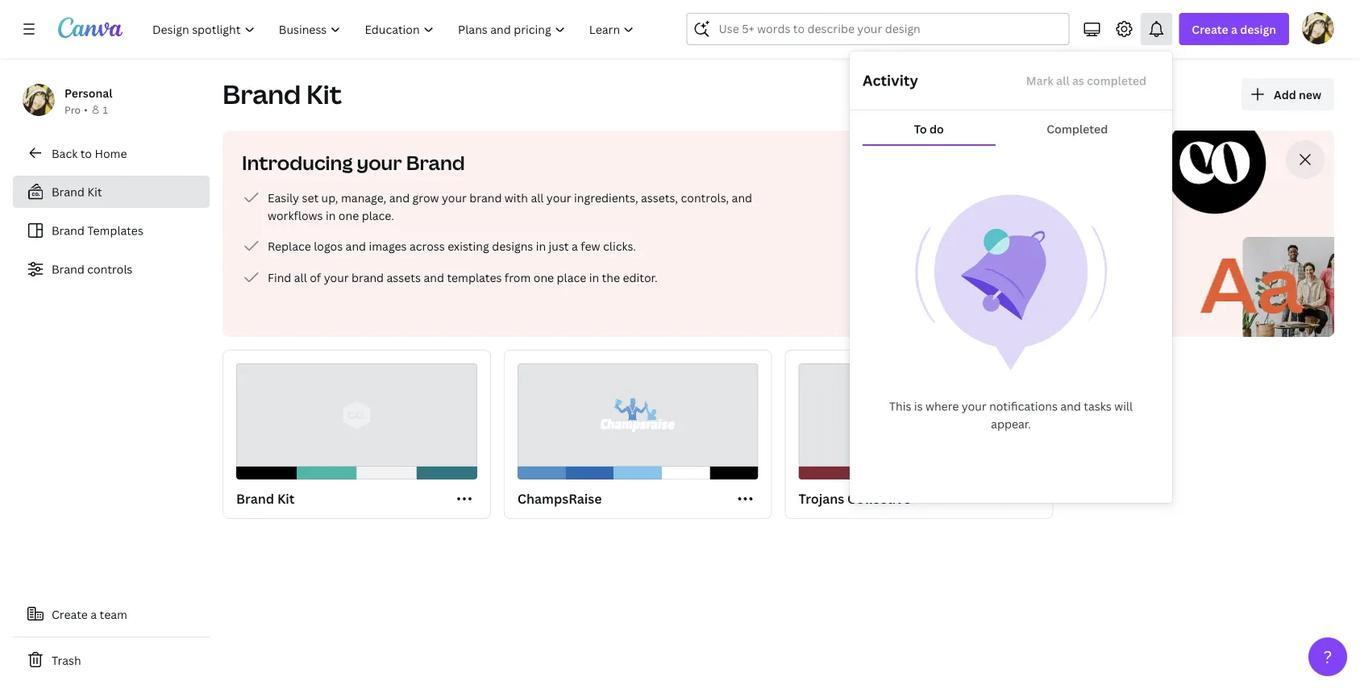 Task type: locate. For each thing, give the bounding box(es) containing it.
mark
[[1027, 73, 1054, 88]]

all for mark all as completed
[[1057, 73, 1070, 88]]

your right the with
[[547, 190, 572, 205]]

2 vertical spatial all
[[294, 270, 307, 285]]

your
[[357, 150, 402, 176], [442, 190, 467, 205], [547, 190, 572, 205], [324, 270, 349, 285], [962, 399, 987, 414]]

your inside this is where your notifications and tasks will appear.
[[962, 399, 987, 414]]

brand kit inside list
[[52, 184, 102, 200]]

of
[[310, 270, 321, 285]]

introducing
[[242, 150, 353, 176]]

0 vertical spatial a
[[1232, 21, 1238, 37]]

back to home
[[52, 146, 127, 161]]

design
[[1241, 21, 1277, 37]]

kit inside button
[[277, 490, 295, 508]]

2 vertical spatial a
[[91, 607, 97, 622]]

0 vertical spatial all
[[1057, 73, 1070, 88]]

0 horizontal spatial all
[[294, 270, 307, 285]]

in
[[326, 208, 336, 223], [536, 238, 546, 254], [589, 270, 599, 285]]

list containing easily set up, manage, and grow your brand with all your ingredients, assets, controls, and workflows in one place.
[[242, 188, 758, 287]]

champsraise button
[[504, 350, 772, 519]]

all left of
[[294, 270, 307, 285]]

list
[[13, 176, 210, 286], [242, 188, 758, 287]]

1 horizontal spatial create
[[1192, 21, 1229, 37]]

workflows
[[268, 208, 323, 223]]

kit
[[306, 77, 342, 112], [87, 184, 102, 200], [277, 490, 295, 508]]

stephanie aranda image
[[1303, 12, 1335, 44]]

a for team
[[91, 607, 97, 622]]

brand
[[223, 77, 301, 112], [406, 150, 465, 176], [52, 184, 85, 200], [52, 223, 85, 238], [52, 262, 85, 277], [236, 490, 274, 508]]

all inside button
[[1057, 73, 1070, 88]]

few
[[581, 238, 601, 254]]

trojans collective
[[799, 490, 911, 508]]

kit inside list
[[87, 184, 102, 200]]

1 vertical spatial a
[[572, 238, 578, 254]]

and
[[389, 190, 410, 205], [732, 190, 753, 205], [346, 238, 366, 254], [424, 270, 444, 285], [1061, 399, 1081, 414]]

create inside dropdown button
[[1192, 21, 1229, 37]]

2 horizontal spatial all
[[1057, 73, 1070, 88]]

2 horizontal spatial a
[[1232, 21, 1238, 37]]

0 horizontal spatial a
[[91, 607, 97, 622]]

and inside this is where your notifications and tasks will appear.
[[1061, 399, 1081, 414]]

and right logos
[[346, 238, 366, 254]]

in inside easily set up, manage, and grow your brand with all your ingredients, assets, controls, and workflows in one place.
[[326, 208, 336, 223]]

1 vertical spatial all
[[531, 190, 544, 205]]

one inside easily set up, manage, and grow your brand with all your ingredients, assets, controls, and workflows in one place.
[[339, 208, 359, 223]]

trash link
[[13, 644, 210, 677]]

add new
[[1274, 87, 1322, 102]]

all
[[1057, 73, 1070, 88], [531, 190, 544, 205], [294, 270, 307, 285]]

brand left assets
[[352, 270, 384, 285]]

champsraise
[[518, 490, 602, 508]]

0 horizontal spatial list
[[13, 176, 210, 286]]

0 horizontal spatial in
[[326, 208, 336, 223]]

1 vertical spatial create
[[52, 607, 88, 622]]

0 horizontal spatial one
[[339, 208, 359, 223]]

brand kit link
[[13, 176, 210, 208]]

controls,
[[681, 190, 729, 205]]

0 vertical spatial one
[[339, 208, 359, 223]]

2 vertical spatial brand kit
[[236, 490, 295, 508]]

set
[[302, 190, 319, 205]]

1 vertical spatial brand kit
[[52, 184, 102, 200]]

personal
[[65, 85, 112, 100]]

create left "team"
[[52, 607, 88, 622]]

top level navigation element
[[142, 13, 648, 45]]

1 horizontal spatial all
[[531, 190, 544, 205]]

up,
[[321, 190, 338, 205]]

a left the design
[[1232, 21, 1238, 37]]

assets,
[[641, 190, 678, 205]]

1
[[103, 103, 108, 116]]

images
[[369, 238, 407, 254]]

0 vertical spatial in
[[326, 208, 336, 223]]

all right the with
[[531, 190, 544, 205]]

and left tasks
[[1061, 399, 1081, 414]]

add new button
[[1242, 78, 1335, 110]]

a
[[1232, 21, 1238, 37], [572, 238, 578, 254], [91, 607, 97, 622]]

create inside button
[[52, 607, 88, 622]]

2 vertical spatial in
[[589, 270, 599, 285]]

easily
[[268, 190, 299, 205]]

create
[[1192, 21, 1229, 37], [52, 607, 88, 622]]

pro
[[65, 103, 81, 116]]

trojans collective button
[[785, 350, 1054, 519]]

a for design
[[1232, 21, 1238, 37]]

0 vertical spatial brand
[[470, 190, 502, 205]]

one down manage,
[[339, 208, 359, 223]]

in left just
[[536, 238, 546, 254]]

is
[[914, 399, 923, 414]]

brand controls
[[52, 262, 133, 277]]

create a design
[[1192, 21, 1277, 37]]

in left the
[[589, 270, 599, 285]]

your right where
[[962, 399, 987, 414]]

place.
[[362, 208, 394, 223]]

do
[[930, 121, 944, 137]]

1 horizontal spatial one
[[534, 270, 554, 285]]

as
[[1073, 73, 1085, 88]]

where
[[926, 399, 959, 414]]

1 horizontal spatial kit
[[277, 490, 295, 508]]

collective
[[848, 490, 911, 508]]

and right the controls,
[[732, 190, 753, 205]]

create left the design
[[1192, 21, 1229, 37]]

create a design button
[[1179, 13, 1290, 45]]

brand
[[470, 190, 502, 205], [352, 270, 384, 285]]

1 horizontal spatial a
[[572, 238, 578, 254]]

to
[[914, 121, 927, 137]]

2 horizontal spatial in
[[589, 270, 599, 285]]

assets
[[387, 270, 421, 285]]

1 vertical spatial kit
[[87, 184, 102, 200]]

1 vertical spatial brand
[[352, 270, 384, 285]]

brand kit
[[223, 77, 342, 112], [52, 184, 102, 200], [236, 490, 295, 508]]

appear.
[[991, 417, 1031, 432]]

0 vertical spatial create
[[1192, 21, 1229, 37]]

2 horizontal spatial kit
[[306, 77, 342, 112]]

0 horizontal spatial kit
[[87, 184, 102, 200]]

1 horizontal spatial list
[[242, 188, 758, 287]]

a left few
[[572, 238, 578, 254]]

your right grow
[[442, 190, 467, 205]]

manage,
[[341, 190, 387, 205]]

trojans collective logo image
[[844, 374, 995, 456]]

2 vertical spatial kit
[[277, 490, 295, 508]]

one right from
[[534, 270, 554, 285]]

editor.
[[623, 270, 658, 285]]

1 horizontal spatial in
[[536, 238, 546, 254]]

0 horizontal spatial brand
[[352, 270, 384, 285]]

in down up, in the left top of the page
[[326, 208, 336, 223]]

a inside button
[[91, 607, 97, 622]]

None search field
[[687, 13, 1070, 45]]

completed
[[1047, 121, 1108, 137]]

a left "team"
[[91, 607, 97, 622]]

brand left the with
[[470, 190, 502, 205]]

mark all as completed
[[1027, 73, 1147, 88]]

a inside dropdown button
[[1232, 21, 1238, 37]]

back
[[52, 146, 78, 161]]

and left grow
[[389, 190, 410, 205]]

brand templates
[[52, 223, 143, 238]]

home
[[95, 146, 127, 161]]

all left as
[[1057, 73, 1070, 88]]

champsraise logo image
[[565, 374, 711, 456]]

one
[[339, 208, 359, 223], [534, 270, 554, 285]]

0 horizontal spatial create
[[52, 607, 88, 622]]

1 horizontal spatial brand
[[470, 190, 502, 205]]



Task type: vqa. For each thing, say whether or not it's contained in the screenshot.
Letter
no



Task type: describe. For each thing, give the bounding box(es) containing it.
find
[[268, 270, 291, 285]]

0 vertical spatial brand kit
[[223, 77, 342, 112]]

1 vertical spatial in
[[536, 238, 546, 254]]

all for find all of your brand assets and templates from one place in the editor.
[[294, 270, 307, 285]]

brand inside button
[[236, 490, 274, 508]]

list containing brand kit
[[13, 176, 210, 286]]

the
[[602, 270, 620, 285]]

designs
[[492, 238, 533, 254]]

controls
[[87, 262, 133, 277]]

back to home link
[[13, 137, 210, 169]]

0 vertical spatial kit
[[306, 77, 342, 112]]

?
[[1324, 646, 1333, 669]]

a inside list
[[572, 238, 578, 254]]

•
[[84, 103, 88, 116]]

this is where your notifications and tasks will appear.
[[889, 399, 1133, 432]]

across
[[410, 238, 445, 254]]

to do
[[914, 121, 944, 137]]

brand kit button
[[223, 350, 491, 519]]

create for create a team
[[52, 607, 88, 622]]

activity
[[863, 71, 919, 90]]

your up manage,
[[357, 150, 402, 176]]

trojans
[[799, 490, 845, 508]]

? button
[[1309, 638, 1348, 677]]

new
[[1299, 87, 1322, 102]]

1 vertical spatial one
[[534, 270, 554, 285]]

pro •
[[65, 103, 88, 116]]

clicks.
[[603, 238, 636, 254]]

create a team button
[[13, 598, 210, 631]]

your right of
[[324, 270, 349, 285]]

brand inside easily set up, manage, and grow your brand with all your ingredients, assets, controls, and workflows in one place.
[[470, 190, 502, 205]]

and right assets
[[424, 270, 444, 285]]

all inside easily set up, manage, and grow your brand with all your ingredients, assets, controls, and workflows in one place.
[[531, 190, 544, 205]]

ingredients,
[[574, 190, 638, 205]]

brand controls link
[[13, 253, 210, 286]]

from
[[505, 270, 531, 285]]

trash
[[52, 653, 81, 668]]

create for create a design
[[1192, 21, 1229, 37]]

this
[[889, 399, 912, 414]]

brand templates link
[[13, 215, 210, 247]]

to do button
[[863, 114, 996, 144]]

find all of your brand assets and templates from one place in the editor.
[[268, 270, 658, 285]]

tasks
[[1084, 399, 1112, 414]]

introducing your brand
[[242, 150, 465, 176]]

to
[[80, 146, 92, 161]]

place
[[557, 270, 587, 285]]

team
[[100, 607, 127, 622]]

templates
[[447, 270, 502, 285]]

grow
[[413, 190, 439, 205]]

a picture of a bell ringing. image
[[915, 194, 1108, 372]]

create a team
[[52, 607, 127, 622]]

brand kit inside button
[[236, 490, 295, 508]]

easily set up, manage, and grow your brand with all your ingredients, assets, controls, and workflows in one place.
[[268, 190, 753, 223]]

templates
[[87, 223, 143, 238]]

add
[[1274, 87, 1297, 102]]

completed
[[1087, 73, 1147, 88]]

will
[[1115, 399, 1133, 414]]

notifications
[[990, 399, 1058, 414]]

with
[[505, 190, 528, 205]]

replace
[[268, 238, 311, 254]]

replace logos and images across existing designs in just a few clicks.
[[268, 238, 636, 254]]

existing
[[448, 238, 489, 254]]

Search search field
[[719, 14, 1037, 44]]

completed button
[[996, 114, 1160, 144]]

logos
[[314, 238, 343, 254]]

mark all as completed button
[[1014, 65, 1160, 97]]

just
[[549, 238, 569, 254]]



